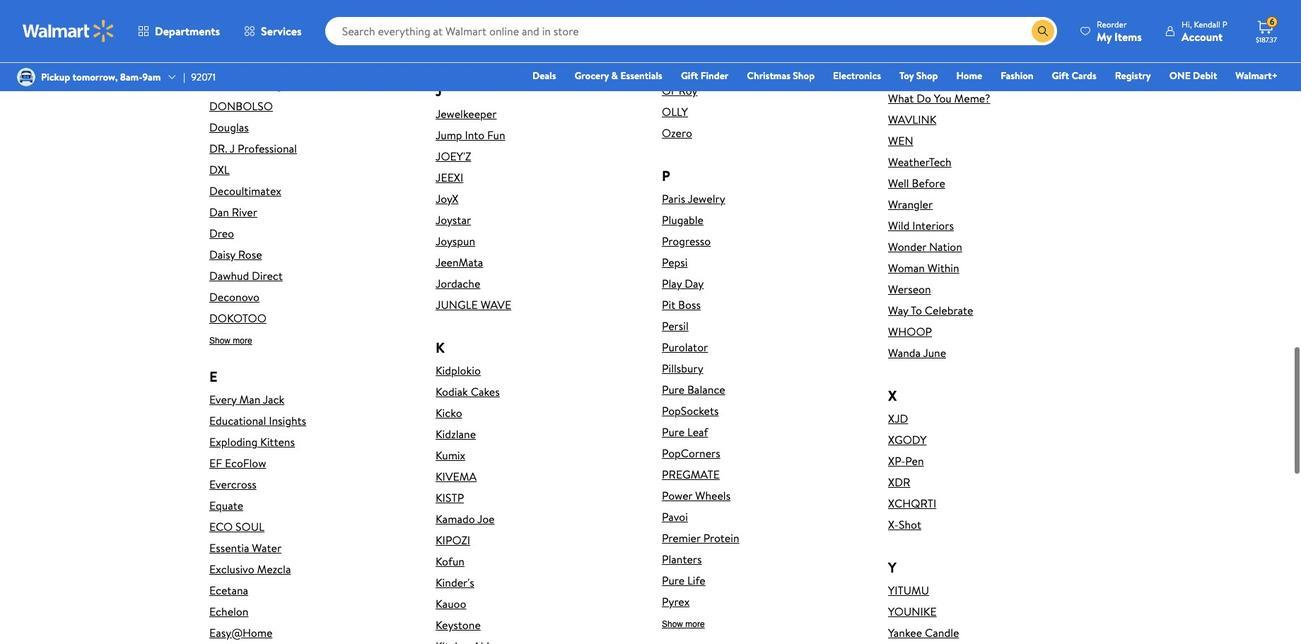 Task type: vqa. For each thing, say whether or not it's contained in the screenshot.
Joyspun link
yes



Task type: describe. For each thing, give the bounding box(es) containing it.
equate
[[209, 498, 244, 514]]

home link
[[950, 68, 989, 83]]

reorder
[[1097, 18, 1127, 30]]

kumix
[[436, 448, 466, 463]]

deals
[[533, 69, 556, 83]]

joyspun link
[[436, 233, 640, 249]]

doritos
[[209, 13, 258, 29]]

doritos drumstick daybetter defy challenge your fear donbolso douglas dr. j professional dxl decoultimatex dan river dreo daisy rose dawhud direct deconovo dokotoo
[[209, 13, 337, 326]]

xp-pen link
[[889, 453, 1092, 469]]

pepsi link
[[662, 255, 866, 270]]

cakes
[[471, 384, 500, 400]]

joey'z link
[[436, 148, 640, 164]]

wen
[[889, 133, 914, 148]]

more for bottom show more button
[[686, 620, 705, 630]]

gift cards link
[[1046, 68, 1103, 83]]

pickup tomorrow, 8am-9am
[[41, 70, 161, 84]]

nation
[[930, 239, 963, 255]]

w
[[889, 2, 901, 21]]

$187.37
[[1256, 35, 1278, 45]]

jump into fun link
[[436, 127, 640, 143]]

0 vertical spatial show more button
[[209, 336, 252, 346]]

kumix link
[[436, 448, 640, 463]]

3 pure from the top
[[662, 573, 685, 589]]

celebrate
[[925, 303, 974, 318]]

0 horizontal spatial show more
[[209, 336, 252, 346]]

toy shop link
[[894, 68, 945, 83]]

jump
[[436, 127, 462, 143]]

meme?
[[955, 90, 991, 106]]

deconovo
[[209, 289, 260, 305]]

services button
[[232, 14, 314, 48]]

plugable
[[662, 212, 704, 228]]

oneida link
[[662, 19, 866, 35]]

infantino
[[436, 40, 480, 56]]

wrangler link
[[889, 197, 1092, 212]]

pyrex
[[662, 594, 690, 610]]

kofun
[[436, 554, 465, 569]]

paris
[[662, 191, 686, 206]]

yankee
[[889, 625, 923, 641]]

j jewelkeeper jump into fun joey'z jeexi joyx joystar joyspun jeenmata jordache jungle wave
[[436, 81, 512, 313]]

defy challenge your fear link
[[209, 77, 413, 93]]

well
[[889, 175, 910, 191]]

drumstick link
[[209, 35, 413, 50]]

search icon image
[[1038, 25, 1049, 37]]

shot
[[899, 517, 922, 533]]

kittens
[[260, 434, 295, 450]]

tomorrow,
[[73, 70, 118, 84]]

shop for christmas shop
[[793, 69, 815, 83]]

before
[[912, 175, 946, 191]]

walmart image
[[23, 20, 115, 42]]

power
[[662, 488, 693, 504]]

paris jewelry link
[[662, 191, 866, 206]]

&
[[612, 69, 618, 83]]

douglas link
[[209, 119, 413, 135]]

kamado joe link
[[436, 511, 640, 527]]

joystar link
[[436, 212, 640, 228]]

kidzlane link
[[436, 427, 640, 442]]

keystone link
[[436, 618, 640, 633]]

j inside j jewelkeeper jump into fun joey'z jeexi joyx joystar joyspun jeenmata jordache jungle wave
[[436, 81, 442, 100]]

persil
[[662, 318, 689, 334]]

oneida onn. oreo ol' roy olly ozero
[[662, 19, 698, 141]]

account
[[1182, 29, 1223, 44]]

younike
[[889, 604, 937, 620]]

soul
[[236, 519, 265, 535]]

registry
[[1116, 69, 1152, 83]]

jeenmata
[[436, 255, 483, 270]]

dxl link
[[209, 162, 413, 177]]

cards
[[1072, 69, 1097, 83]]

pregmate link
[[662, 467, 866, 482]]

1 vertical spatial show more
[[662, 620, 705, 630]]

deals link
[[526, 68, 563, 83]]

joey'z
[[436, 148, 471, 164]]

0 horizontal spatial show
[[209, 336, 231, 346]]

kamado
[[436, 511, 475, 527]]

ef
[[209, 456, 222, 471]]

evercross link
[[209, 477, 413, 492]]

exclusivo mezcla link
[[209, 562, 413, 577]]

dawhud
[[209, 268, 249, 284]]

planters
[[662, 552, 702, 567]]

departments button
[[126, 14, 232, 48]]

whoop link
[[889, 324, 1092, 340]]

plugable link
[[662, 212, 866, 228]]

dxl
[[209, 162, 230, 177]]

woman
[[889, 260, 925, 276]]

gift for gift finder
[[681, 69, 699, 83]]

reorder my items
[[1097, 18, 1143, 44]]

educational
[[209, 413, 266, 429]]

gift for gift cards
[[1052, 69, 1070, 83]]

9am
[[142, 70, 161, 84]]

fashion link
[[995, 68, 1040, 83]]

douglas
[[209, 119, 249, 135]]

wild
[[889, 218, 910, 233]]

kodiak cakes link
[[436, 384, 640, 400]]

professional
[[238, 141, 297, 156]]

6
[[1270, 16, 1275, 28]]

dreo link
[[209, 226, 413, 241]]

daisy rose link
[[209, 247, 413, 262]]

k
[[436, 338, 445, 357]]

xdr link
[[889, 475, 1092, 490]]

weathertech
[[889, 154, 952, 170]]

1 pure from the top
[[662, 382, 685, 398]]



Task type: locate. For each thing, give the bounding box(es) containing it.
0 horizontal spatial more
[[233, 336, 252, 346]]

| 92071
[[183, 70, 216, 84]]

1 horizontal spatial more
[[686, 620, 705, 630]]

0 vertical spatial show
[[209, 336, 231, 346]]

challenge
[[239, 77, 288, 93]]

every
[[209, 392, 237, 407]]

pure up pyrex
[[662, 573, 685, 589]]

protein
[[704, 531, 740, 546]]

rose
[[238, 247, 262, 262]]

1 vertical spatial more
[[686, 620, 705, 630]]

jeenmata link
[[436, 255, 640, 270]]

fashion
[[1001, 69, 1034, 83]]

grocery & essentials link
[[568, 68, 669, 83]]

toy
[[900, 69, 914, 83]]

0 vertical spatial j
[[436, 81, 442, 100]]

0 vertical spatial show more
[[209, 336, 252, 346]]

more down "dokotoo"
[[233, 336, 252, 346]]

2 gift from the left
[[1052, 69, 1070, 83]]

e every man jack educational insights exploding kittens ef ecoflow evercross equate eco soul essentia water exclusivo mezcla ecetana echelon easy@home
[[209, 367, 306, 641]]

show down "dokotoo"
[[209, 336, 231, 346]]

shop right christmas
[[793, 69, 815, 83]]

wanda june link
[[889, 345, 1092, 361]]

hi,
[[1182, 18, 1192, 30]]

whoop
[[889, 324, 932, 340]]

show more button down pyrex
[[662, 620, 705, 630]]

more down pyrex
[[686, 620, 705, 630]]

kidzlane
[[436, 427, 476, 442]]

dr.
[[209, 141, 227, 156]]

wen link
[[889, 133, 1092, 148]]

x-
[[889, 517, 899, 533]]

eco soul link
[[209, 519, 413, 535]]

1 horizontal spatial p
[[1223, 18, 1228, 30]]

easy@home link
[[209, 625, 413, 641]]

1 horizontal spatial show
[[662, 620, 683, 630]]

leaf
[[688, 424, 709, 440]]

dan
[[209, 204, 229, 220]]

june
[[924, 345, 947, 361]]

werseon
[[889, 281, 932, 297]]

housewares
[[922, 48, 982, 64]]

0 vertical spatial more
[[233, 336, 252, 346]]

show more down pyrex
[[662, 620, 705, 630]]

1 horizontal spatial shop
[[917, 69, 938, 83]]

kodiak
[[436, 384, 468, 400]]

kivema link
[[436, 469, 640, 485]]

0 horizontal spatial gift
[[681, 69, 699, 83]]

do
[[917, 90, 932, 106]]

1 horizontal spatial show more button
[[662, 620, 705, 630]]

departments
[[155, 23, 220, 39]]

ef ecoflow link
[[209, 456, 413, 471]]

werseon link
[[889, 281, 1092, 297]]

roy
[[679, 83, 698, 98]]

electronics link
[[827, 68, 888, 83]]

jordache
[[436, 276, 481, 291]]

dokotoo
[[209, 310, 267, 326]]

kicko
[[436, 405, 462, 421]]

1 vertical spatial show
[[662, 620, 683, 630]]

pepsi
[[662, 255, 688, 270]]

 image
[[17, 68, 35, 86]]

1 vertical spatial j
[[230, 141, 235, 156]]

olly link
[[662, 104, 866, 119]]

1 horizontal spatial show more
[[662, 620, 705, 630]]

1 gift from the left
[[681, 69, 699, 83]]

1 vertical spatial p
[[662, 166, 671, 185]]

Walmart Site-Wide search field
[[325, 17, 1058, 45]]

shop inside "link"
[[793, 69, 815, 83]]

deconovo link
[[209, 289, 413, 305]]

xjd
[[889, 411, 909, 427]]

pure left leaf
[[662, 424, 685, 440]]

what do you meme? link
[[889, 90, 1092, 106]]

j up jewelkeeper
[[436, 81, 442, 100]]

xdr
[[889, 475, 911, 490]]

power wheels link
[[662, 488, 866, 504]]

whole housewares wisairt what do you meme? wavlink wen weathertech well before wrangler wild interiors wonder nation woman within werseon way to celebrate whoop wanda june
[[889, 48, 991, 361]]

wavlink link
[[889, 112, 1092, 127]]

xjd link
[[889, 411, 1092, 427]]

1 horizontal spatial gift
[[1052, 69, 1070, 83]]

jewelry
[[688, 191, 726, 206]]

0 vertical spatial pure
[[662, 382, 685, 398]]

wisairt
[[889, 69, 922, 85]]

p right kendall
[[1223, 18, 1228, 30]]

dan river link
[[209, 204, 413, 220]]

92071
[[191, 70, 216, 84]]

grocery
[[575, 69, 609, 83]]

shop right toy
[[917, 69, 938, 83]]

pen
[[906, 453, 924, 469]]

echelon
[[209, 604, 249, 620]]

xgody link
[[889, 432, 1092, 448]]

educational insights link
[[209, 413, 413, 429]]

gift inside gift cards link
[[1052, 69, 1070, 83]]

j inside doritos drumstick daybetter defy challenge your fear donbolso douglas dr. j professional dxl decoultimatex dan river dreo daisy rose dawhud direct deconovo dokotoo
[[230, 141, 235, 156]]

jack
[[263, 392, 285, 407]]

pickup
[[41, 70, 70, 84]]

2 pure from the top
[[662, 424, 685, 440]]

show down pyrex
[[662, 620, 683, 630]]

ozero
[[662, 125, 693, 141]]

0 horizontal spatial show more button
[[209, 336, 252, 346]]

p up the "paris"
[[662, 166, 671, 185]]

2 shop from the left
[[917, 69, 938, 83]]

shop for toy shop
[[917, 69, 938, 83]]

0 horizontal spatial p
[[662, 166, 671, 185]]

0 vertical spatial p
[[1223, 18, 1228, 30]]

2 vertical spatial pure
[[662, 573, 685, 589]]

gift inside "gift finder" link
[[681, 69, 699, 83]]

1 horizontal spatial j
[[436, 81, 442, 100]]

my
[[1097, 29, 1112, 44]]

0 horizontal spatial shop
[[793, 69, 815, 83]]

1 shop from the left
[[793, 69, 815, 83]]

debit
[[1194, 69, 1218, 83]]

xchqrti
[[889, 496, 937, 511]]

Search search field
[[325, 17, 1058, 45]]

0 horizontal spatial j
[[230, 141, 235, 156]]

play
[[662, 276, 682, 291]]

onn.
[[662, 40, 686, 56]]

1 vertical spatial pure
[[662, 424, 685, 440]]

j right dr.
[[230, 141, 235, 156]]

olly
[[662, 104, 688, 119]]

fun
[[487, 127, 506, 143]]

k kidplokio kodiak cakes kicko kidzlane kumix kivema kistp kamado joe kipozi kofun kinder's kauoo keystone
[[436, 338, 500, 633]]

jewelkeeper
[[436, 106, 497, 122]]

p inside the hi, kendall p account
[[1223, 18, 1228, 30]]

show more down "dokotoo"
[[209, 336, 252, 346]]

y
[[889, 558, 897, 577]]

boss
[[679, 297, 701, 313]]

popcorners
[[662, 446, 721, 461]]

you
[[934, 90, 952, 106]]

more for the top show more button
[[233, 336, 252, 346]]

1 vertical spatial show more button
[[662, 620, 705, 630]]

to
[[911, 303, 923, 318]]

walmart+
[[1236, 69, 1278, 83]]

pure down pillsbury
[[662, 382, 685, 398]]

wheels
[[696, 488, 731, 504]]

hi, kendall p account
[[1182, 18, 1228, 44]]

popcorners link
[[662, 446, 866, 461]]

show
[[209, 336, 231, 346], [662, 620, 683, 630]]

shop
[[793, 69, 815, 83], [917, 69, 938, 83]]

within
[[928, 260, 960, 276]]

show more button down "dokotoo"
[[209, 336, 252, 346]]

decoultimatex link
[[209, 183, 413, 199]]



